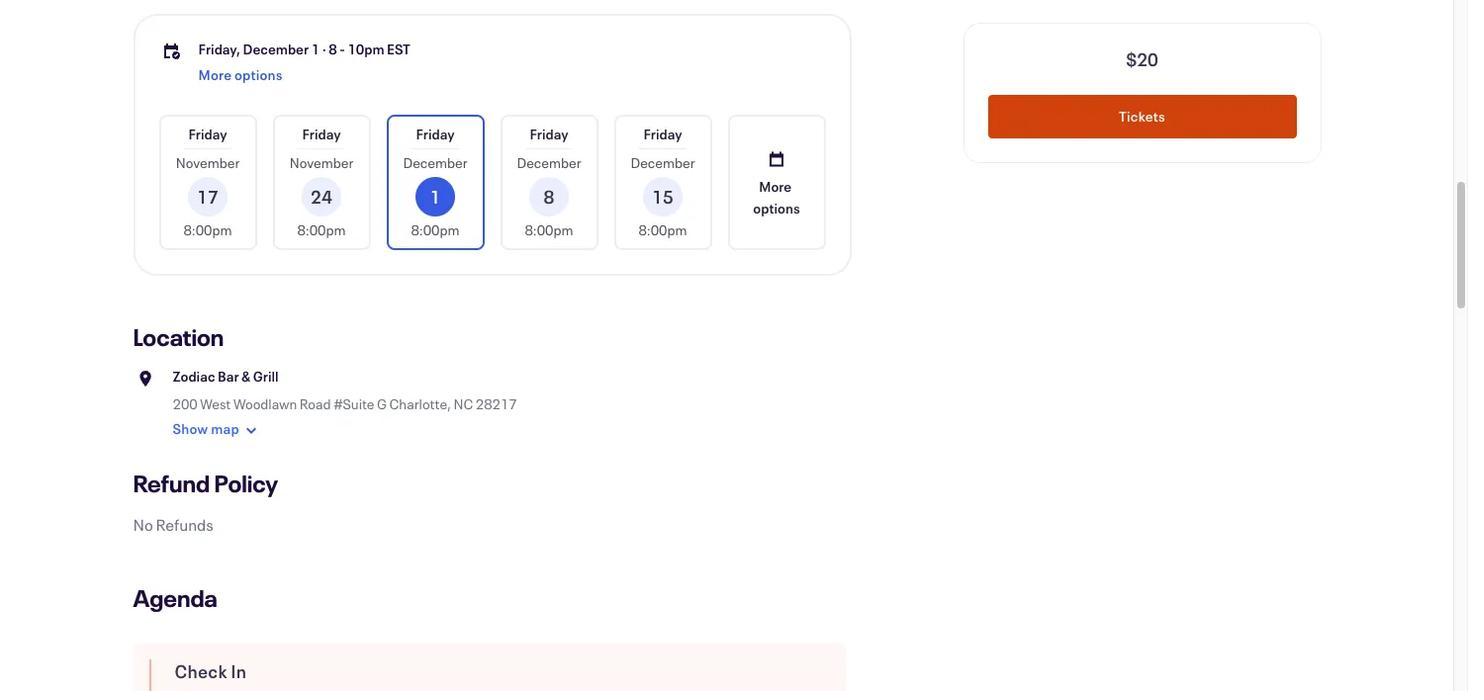 Task type: describe. For each thing, give the bounding box(es) containing it.
friday, december 1 · 8 - 10pm est more options
[[198, 40, 411, 84]]

refund policy
[[133, 468, 278, 500]]

options inside friday, december 1 · 8 - 10pm est more options
[[235, 65, 283, 84]]

tickets button
[[988, 95, 1297, 139]]

zodiac
[[173, 367, 215, 386]]

1 inside friday, december 1 · 8 - 10pm est more options
[[311, 40, 320, 58]]

200
[[173, 395, 198, 414]]

est
[[387, 40, 411, 58]]

friday,
[[198, 40, 241, 58]]

agenda
[[133, 583, 218, 615]]

0 vertical spatial more options button
[[198, 59, 283, 91]]

december for 8
[[517, 153, 581, 172]]

road
[[300, 395, 331, 414]]

&
[[242, 367, 251, 386]]

show map button
[[173, 415, 263, 446]]

december inside friday, december 1 · 8 - 10pm est more options
[[243, 40, 309, 58]]

-
[[340, 40, 345, 58]]

nc
[[454, 395, 473, 414]]

8:00pm for 8
[[525, 221, 574, 239]]

check
[[175, 660, 227, 684]]

friday for 17
[[188, 125, 227, 143]]

november for 17
[[176, 153, 240, 172]]

friday for 8
[[530, 125, 569, 143]]

zodiac bar & grill 200 west woodlawn road #suite g charlotte, nc 28217
[[173, 367, 517, 414]]

tickets
[[1119, 107, 1166, 126]]

10pm
[[348, 40, 385, 58]]

november for 24
[[290, 153, 354, 172]]

show map
[[173, 420, 239, 439]]

friday for 15
[[644, 125, 682, 143]]

check in
[[175, 660, 247, 684]]

refund
[[133, 468, 210, 500]]

$20
[[1126, 48, 1159, 71]]

location
[[133, 322, 224, 353]]



Task type: vqa. For each thing, say whether or not it's contained in the screenshot.
24
yes



Task type: locate. For each thing, give the bounding box(es) containing it.
1 horizontal spatial more
[[759, 177, 792, 195]]

december for 1
[[403, 153, 468, 172]]

4 8:00pm from the left
[[525, 221, 574, 239]]

1 8:00pm from the left
[[183, 221, 232, 239]]

8
[[329, 40, 337, 58], [544, 185, 555, 209]]

8:00pm
[[183, 221, 232, 239], [297, 221, 346, 239], [411, 221, 460, 239], [525, 221, 574, 239], [639, 221, 687, 239]]

options inside button
[[753, 198, 800, 217]]

1 november from the left
[[176, 153, 240, 172]]

2 friday from the left
[[302, 125, 341, 143]]

3 8:00pm from the left
[[411, 221, 460, 239]]

no refunds
[[133, 515, 214, 535]]

#suite
[[334, 395, 375, 414]]

1 vertical spatial 1
[[430, 185, 441, 209]]

more
[[198, 65, 232, 84], [759, 177, 792, 195]]

friday
[[188, 125, 227, 143], [302, 125, 341, 143], [416, 125, 455, 143], [530, 125, 569, 143], [644, 125, 682, 143]]

map
[[211, 420, 239, 439]]

more options
[[753, 177, 800, 217]]

december for 15
[[631, 153, 695, 172]]

1 horizontal spatial 1
[[430, 185, 441, 209]]

policy
[[214, 468, 278, 500]]

g
[[377, 395, 387, 414]]

8:00pm for 17
[[183, 221, 232, 239]]

options
[[235, 65, 283, 84], [753, 198, 800, 217]]

friday for 24
[[302, 125, 341, 143]]

0 horizontal spatial more
[[198, 65, 232, 84]]

november up 17
[[176, 153, 240, 172]]

5 friday from the left
[[644, 125, 682, 143]]

0 horizontal spatial options
[[235, 65, 283, 84]]

1
[[311, 40, 320, 58], [430, 185, 441, 209]]

8:00pm for 15
[[639, 221, 687, 239]]

8:00pm for 1
[[411, 221, 460, 239]]

1 vertical spatial more options button
[[730, 117, 824, 248]]

1 horizontal spatial november
[[290, 153, 354, 172]]

no
[[133, 515, 153, 535]]

0 vertical spatial 1
[[311, 40, 320, 58]]

in
[[231, 660, 247, 684]]

more inside friday, december 1 · 8 - 10pm est more options
[[198, 65, 232, 84]]

5 8:00pm from the left
[[639, 221, 687, 239]]

friday for 1
[[416, 125, 455, 143]]

november up 24
[[290, 153, 354, 172]]

2 8:00pm from the left
[[297, 221, 346, 239]]

0 horizontal spatial 8
[[329, 40, 337, 58]]

0 horizontal spatial more options button
[[198, 59, 283, 91]]

1 horizontal spatial more options button
[[730, 117, 824, 248]]

1 vertical spatial more
[[759, 177, 792, 195]]

1 horizontal spatial 8
[[544, 185, 555, 209]]

1 vertical spatial 8
[[544, 185, 555, 209]]

show
[[173, 420, 208, 439]]

8 inside friday, december 1 · 8 - 10pm est more options
[[329, 40, 337, 58]]

4 friday from the left
[[530, 125, 569, 143]]

28217
[[476, 395, 517, 414]]

more inside more options
[[759, 177, 792, 195]]

0 vertical spatial options
[[235, 65, 283, 84]]

west
[[200, 395, 231, 414]]

woodlawn
[[233, 395, 297, 414]]

3 friday from the left
[[416, 125, 455, 143]]

1 friday from the left
[[188, 125, 227, 143]]

0 vertical spatial 8
[[329, 40, 337, 58]]

0 horizontal spatial november
[[176, 153, 240, 172]]

17
[[197, 185, 219, 209]]

0 horizontal spatial 1
[[311, 40, 320, 58]]

december
[[243, 40, 309, 58], [403, 153, 468, 172], [517, 153, 581, 172], [631, 153, 695, 172]]

refunds
[[156, 515, 214, 535]]

more options button
[[198, 59, 283, 91], [730, 117, 824, 248]]

15
[[652, 185, 674, 209]]

bar
[[218, 367, 239, 386]]

grill
[[253, 367, 279, 386]]

·
[[322, 40, 326, 58]]

charlotte,
[[389, 395, 451, 414]]

1 vertical spatial options
[[753, 198, 800, 217]]

0 vertical spatial more
[[198, 65, 232, 84]]

24
[[311, 185, 333, 209]]

2 november from the left
[[290, 153, 354, 172]]

november
[[176, 153, 240, 172], [290, 153, 354, 172]]

1 horizontal spatial options
[[753, 198, 800, 217]]

8:00pm for 24
[[297, 221, 346, 239]]



